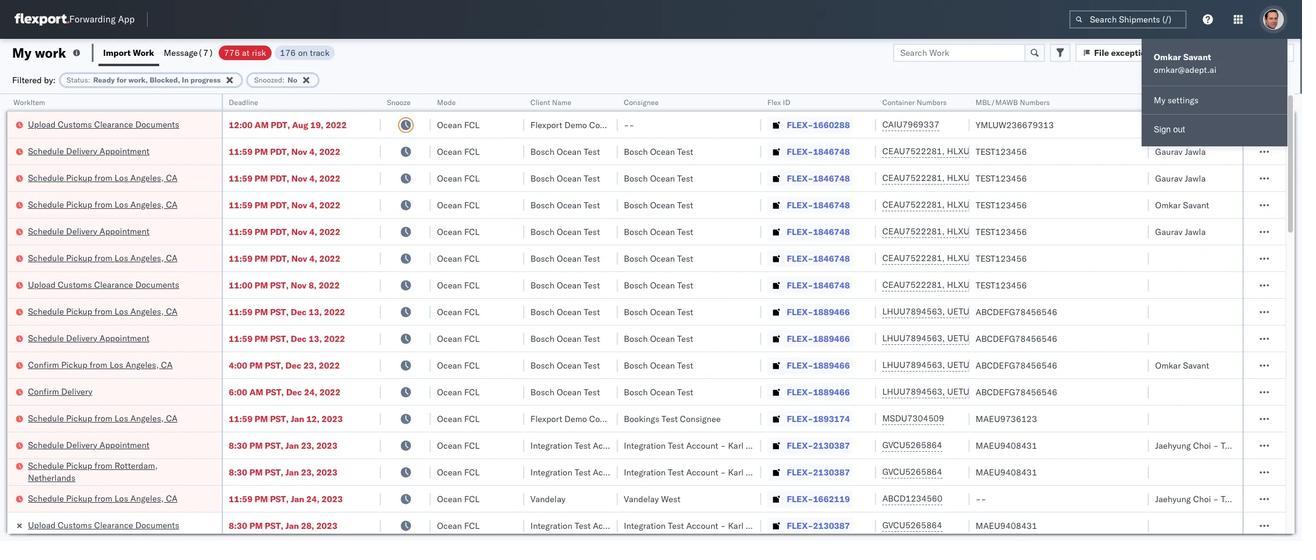 Task type: describe. For each thing, give the bounding box(es) containing it.
flex id
[[768, 98, 790, 107]]

16 fcl from the top
[[464, 520, 480, 531]]

workitem
[[13, 98, 45, 107]]

work,
[[128, 75, 148, 84]]

confirm for confirm pickup from los angeles, ca
[[28, 359, 59, 370]]

omkar savant for test123456
[[1155, 200, 1209, 211]]

1 ocean fcl from the top
[[437, 119, 480, 130]]

workitem button
[[7, 95, 209, 108]]

lhuu7894563, uetu5238478 for confirm delivery
[[882, 386, 1007, 397]]

4 schedule delivery appointment button from the top
[[28, 439, 149, 452]]

jan up 11:59 pm pst, jan 24, 2023
[[285, 467, 299, 478]]

1 fcl from the top
[[464, 119, 480, 130]]

snooze
[[387, 98, 411, 107]]

8:30 for schedule pickup from rotterdam, netherlands
[[229, 467, 247, 478]]

1 flex-1846748 from the top
[[787, 146, 850, 157]]

11 ocean fcl from the top
[[437, 387, 480, 398]]

from for schedule pickup from rotterdam, netherlands link on the bottom
[[95, 460, 112, 471]]

integration test account - karl lagerfeld up vandelay west
[[531, 467, 689, 478]]

flex-2130387 for schedule delivery appointment
[[787, 440, 850, 451]]

1 11:59 pm pdt, nov 4, 2022 from the top
[[229, 146, 340, 157]]

flexport. image
[[15, 13, 69, 26]]

id
[[783, 98, 790, 107]]

4 schedule delivery appointment from the top
[[28, 440, 149, 451]]

11 schedule from the top
[[28, 493, 64, 504]]

demo for bookings
[[565, 414, 587, 424]]

delivery for 6:00 am pst, dec 24, 2022
[[61, 386, 92, 397]]

los for confirm pickup from los angeles, ca button at the left
[[110, 359, 123, 370]]

15 fcl from the top
[[464, 494, 480, 505]]

4 1846748 from the top
[[813, 226, 850, 237]]

pst, down 11:59 pm pst, jan 24, 2023
[[265, 520, 283, 531]]

integration test account - karl lagerfeld up west
[[624, 467, 782, 478]]

1 vertical spatial --
[[976, 494, 986, 505]]

24, for 2022
[[304, 387, 317, 398]]

3 gaurav from the top
[[1155, 173, 1183, 184]]

2 ceau7522281, hlxu6269489, hlxu8034992 from the top
[[882, 173, 1071, 184]]

resize handle column header for mbl/mawb numbers
[[1135, 94, 1149, 541]]

(7)
[[198, 47, 214, 58]]

upload customs clearance documents for third upload customs clearance documents link from the top of the page
[[28, 520, 179, 531]]

3 flex- from the top
[[787, 173, 813, 184]]

dec for schedule pickup from los angeles, ca
[[291, 307, 307, 318]]

aug
[[292, 119, 308, 130]]

agent
[[1265, 440, 1288, 451]]

mbl/mawb
[[976, 98, 1018, 107]]

8,
[[309, 280, 317, 291]]

container numbers button
[[876, 95, 958, 108]]

snoozed
[[254, 75, 282, 84]]

from for schedule pickup from los angeles, ca link related to fifth schedule pickup from los angeles, ca button from the bottom
[[95, 199, 112, 210]]

4 test123456 from the top
[[976, 226, 1027, 237]]

11:59 pm pst, jan 12, 2023
[[229, 414, 343, 424]]

client
[[531, 98, 550, 107]]

3 fcl from the top
[[464, 173, 480, 184]]

confirm delivery button
[[28, 386, 92, 399]]

from for the confirm pickup from los angeles, ca link
[[90, 359, 107, 370]]

3 8:30 from the top
[[229, 520, 247, 531]]

netherlands
[[28, 472, 76, 483]]

5 fcl from the top
[[464, 226, 480, 237]]

out
[[1173, 125, 1185, 134]]

6 schedule from the top
[[28, 306, 64, 317]]

9 fcl from the top
[[464, 333, 480, 344]]

2 schedule pickup from los angeles, ca button from the top
[[28, 198, 178, 212]]

west
[[661, 494, 681, 505]]

abcd1234560
[[882, 493, 943, 504]]

9 schedule from the top
[[28, 440, 64, 451]]

16 ocean fcl from the top
[[437, 520, 480, 531]]

1 flex- from the top
[[787, 119, 813, 130]]

6 hlxu6269489, from the top
[[947, 280, 1009, 290]]

5 11:59 from the top
[[229, 253, 253, 264]]

5 ceau7522281, hlxu6269489, hlxu8034992 from the top
[[882, 253, 1071, 264]]

5 schedule pickup from los angeles, ca from the top
[[28, 413, 178, 424]]

1889466 for confirm pickup from los angeles, ca
[[813, 360, 850, 371]]

pickup inside button
[[61, 359, 87, 370]]

my for my settings
[[1154, 95, 1166, 106]]

schedule pickup from rotterdam, netherlands
[[28, 460, 158, 483]]

7 flex- from the top
[[787, 280, 813, 291]]

flex-1889466 for schedule delivery appointment
[[787, 333, 850, 344]]

gaurav jawla for first schedule delivery appointment link from the top
[[1155, 146, 1206, 157]]

11:59 pm pst, dec 13, 2022 for schedule pickup from los angeles, ca
[[229, 307, 345, 318]]

forwarding
[[69, 14, 116, 25]]

flex-1889466 for confirm delivery
[[787, 387, 850, 398]]

resize handle column header for container numbers
[[955, 94, 970, 541]]

3 ceau7522281, from the top
[[882, 199, 945, 210]]

15 ocean fcl from the top
[[437, 494, 480, 505]]

progress
[[190, 75, 221, 84]]

3 1846748 from the top
[[813, 200, 850, 211]]

lhuu7894563, for schedule delivery appointment
[[882, 333, 945, 344]]

1662119
[[813, 494, 850, 505]]

in
[[182, 75, 189, 84]]

lhuu7894563, uetu5238478 for schedule delivery appointment
[[882, 333, 1007, 344]]

documents for second upload customs clearance documents link from the bottom of the page
[[135, 279, 179, 290]]

los for third schedule pickup from los angeles, ca button from the bottom of the page
[[115, 306, 128, 317]]

flex-1660288
[[787, 119, 850, 130]]

jaehyung for jaehyung choi - test destination agen
[[1155, 494, 1191, 505]]

1 schedule delivery appointment link from the top
[[28, 145, 149, 157]]

10 ocean fcl from the top
[[437, 360, 480, 371]]

2 flex- from the top
[[787, 146, 813, 157]]

from for second schedule pickup from los angeles, ca button from the bottom of the page's schedule pickup from los angeles, ca link
[[95, 413, 112, 424]]

1 schedule from the top
[[28, 146, 64, 156]]

filtered
[[12, 74, 42, 85]]

2 hlxu8034992 from the top
[[1011, 173, 1071, 184]]

10 fcl from the top
[[464, 360, 480, 371]]

maeu9408431 for schedule delivery appointment
[[976, 440, 1037, 451]]

7 schedule from the top
[[28, 333, 64, 344]]

lhuu7894563, for confirm delivery
[[882, 386, 945, 397]]

jaehyung for jaehyung choi - test origin agent
[[1155, 440, 1191, 451]]

resize handle column header for consignee
[[747, 94, 761, 541]]

flex-2130387 for schedule pickup from rotterdam, netherlands
[[787, 467, 850, 478]]

6 ocean fcl from the top
[[437, 253, 480, 264]]

on
[[298, 47, 308, 58]]

delivery for 11:59 pm pst, dec 13, 2022
[[66, 333, 97, 344]]

2 fcl from the top
[[464, 146, 480, 157]]

12:00
[[229, 119, 253, 130]]

3 hlxu6269489, from the top
[[947, 199, 1009, 210]]

flex-1889466 for schedule pickup from los angeles, ca
[[787, 307, 850, 318]]

15 flex- from the top
[[787, 494, 813, 505]]

8:30 pm pst, jan 23, 2023 for schedule pickup from rotterdam, netherlands
[[229, 467, 338, 478]]

message (7)
[[164, 47, 214, 58]]

los for 1st schedule pickup from los angeles, ca button from the bottom of the page
[[115, 493, 128, 504]]

action
[[1260, 47, 1286, 58]]

4:00
[[229, 360, 247, 371]]

status : ready for work, blocked, in progress
[[67, 75, 221, 84]]

los for second schedule pickup from los angeles, ca button from the bottom of the page
[[115, 413, 128, 424]]

2 appointment from the top
[[100, 226, 149, 237]]

4 fcl from the top
[[464, 200, 480, 211]]

11:00 pm pst, nov 8, 2022
[[229, 280, 340, 291]]

jawla for first schedule delivery appointment link from the top
[[1185, 146, 1206, 157]]

track
[[310, 47, 330, 58]]

2 flex-1846748 from the top
[[787, 173, 850, 184]]

8:30 pm pst, jan 28, 2023
[[229, 520, 338, 531]]

ymluw236679313
[[976, 119, 1054, 130]]

flexport demo consignee for bookings
[[531, 414, 630, 424]]

deadline button
[[223, 95, 369, 108]]

3 flex-1846748 from the top
[[787, 200, 850, 211]]

flexport demo consignee for -
[[531, 119, 630, 130]]

pst, down 11:59 pm pst, jan 12, 2023
[[265, 440, 283, 451]]

schedule pickup from los angeles, ca link for 1st schedule pickup from los angeles, ca button from the bottom of the page
[[28, 493, 178, 505]]

3 hlxu8034992 from the top
[[1011, 199, 1071, 210]]

client name
[[531, 98, 571, 107]]

origin
[[1239, 440, 1263, 451]]

container numbers
[[882, 98, 947, 107]]

choi for origin
[[1193, 440, 1211, 451]]

destination
[[1239, 494, 1284, 505]]

2 schedule pickup from los angeles, ca from the top
[[28, 199, 178, 210]]

jaehyung choi - test origin agent
[[1155, 440, 1288, 451]]

am for pst,
[[249, 387, 263, 398]]

3 gaurav jawla from the top
[[1155, 173, 1206, 184]]

flex
[[768, 98, 781, 107]]

13, for schedule delivery appointment
[[309, 333, 322, 344]]

5 hlxu8034992 from the top
[[1011, 253, 1071, 264]]

dec for schedule delivery appointment
[[291, 333, 307, 344]]

abcdefg78456546 for confirm pickup from los angeles, ca
[[976, 360, 1058, 371]]

4:00 pm pst, dec 23, 2022
[[229, 360, 340, 371]]

clearance for second upload customs clearance documents button
[[94, 279, 133, 290]]

4 flex-1846748 from the top
[[787, 226, 850, 237]]

flex-1893174
[[787, 414, 850, 424]]

13 flex- from the top
[[787, 440, 813, 451]]

Search Work text field
[[893, 43, 1026, 62]]

upload for second upload customs clearance documents link from the bottom of the page
[[28, 279, 56, 290]]

2 schedule delivery appointment link from the top
[[28, 225, 149, 237]]

pst, down 6:00 am pst, dec 24, 2022
[[270, 414, 289, 424]]

8:30 pm pst, jan 23, 2023 for schedule delivery appointment
[[229, 440, 338, 451]]

4 appointment from the top
[[100, 440, 149, 451]]

5 flex-1846748 from the top
[[787, 253, 850, 264]]

1660288
[[813, 119, 850, 130]]

sign
[[1154, 125, 1171, 134]]

6 schedule pickup from los angeles, ca button from the top
[[28, 493, 178, 506]]

5 1846748 from the top
[[813, 253, 850, 264]]

2130387 for schedule pickup from rotterdam, netherlands
[[813, 467, 850, 478]]

risk
[[252, 47, 266, 58]]

caiu7969337
[[882, 119, 940, 130]]

6 flex- from the top
[[787, 253, 813, 264]]

11:59 pm pst, jan 24, 2023
[[229, 494, 343, 505]]

pst, down 4:00 pm pst, dec 23, 2022
[[265, 387, 284, 398]]

rotterdam,
[[115, 460, 158, 471]]

28,
[[301, 520, 314, 531]]

agen
[[1286, 494, 1302, 505]]

message
[[164, 47, 198, 58]]

at
[[242, 47, 250, 58]]

sign out
[[1154, 125, 1185, 134]]

1 1846748 from the top
[[813, 146, 850, 157]]

2 test123456 from the top
[[976, 173, 1027, 184]]

6:00 am pst, dec 24, 2022
[[229, 387, 341, 398]]

4 flex- from the top
[[787, 200, 813, 211]]

3 ocean fcl from the top
[[437, 173, 480, 184]]

1 ceau7522281, from the top
[[882, 146, 945, 157]]

from for 1st schedule pickup from los angeles, ca button from the bottom of the page's schedule pickup from los angeles, ca link
[[95, 493, 112, 504]]

maeu9408431 for schedule pickup from rotterdam, netherlands
[[976, 467, 1037, 478]]

2023 up 11:59 pm pst, jan 24, 2023
[[316, 467, 338, 478]]

operator
[[1155, 98, 1185, 107]]

14 fcl from the top
[[464, 467, 480, 478]]

los for fifth schedule pickup from los angeles, ca button from the bottom
[[115, 199, 128, 210]]

5 ocean fcl from the top
[[437, 226, 480, 237]]

file
[[1094, 47, 1109, 58]]

upload for third upload customs clearance documents link from the top of the page
[[28, 520, 56, 531]]

confirm delivery
[[28, 386, 92, 397]]

abcdefg78456546 for schedule pickup from los angeles, ca
[[976, 307, 1058, 318]]

consignee inside consignee button
[[624, 98, 659, 107]]

6 schedule pickup from los angeles, ca from the top
[[28, 493, 178, 504]]

2023 right 28, on the bottom left of page
[[316, 520, 338, 531]]

savant for abcdefg78456546
[[1183, 360, 1209, 371]]

8 fcl from the top
[[464, 307, 480, 318]]

1 11:59 from the top
[[229, 146, 253, 157]]

confirm pickup from los angeles, ca link
[[28, 359, 173, 371]]

1 schedule delivery appointment from the top
[[28, 146, 149, 156]]

upload customs clearance documents for first upload customs clearance documents link from the top of the page
[[28, 119, 179, 130]]

8 ocean fcl from the top
[[437, 307, 480, 318]]

documents for first upload customs clearance documents link from the top of the page
[[135, 119, 179, 130]]

3 11:59 from the top
[[229, 200, 253, 211]]

6:00
[[229, 387, 247, 398]]

12:00 am pdt, aug 19, 2022
[[229, 119, 347, 130]]

jawla for first upload customs clearance documents link from the top of the page
[[1185, 119, 1206, 130]]

consignee button
[[618, 95, 749, 108]]

omkar savant omkar@adept.ai
[[1154, 52, 1217, 75]]

schedule pickup from rotterdam, netherlands button
[[28, 460, 206, 485]]

1893174
[[813, 414, 850, 424]]

2 ceau7522281, from the top
[[882, 173, 945, 184]]

bookings
[[624, 414, 659, 424]]

flex-1889466 for confirm pickup from los angeles, ca
[[787, 360, 850, 371]]

4 schedule from the top
[[28, 226, 64, 237]]

: for status
[[88, 75, 90, 84]]

work
[[133, 47, 154, 58]]

customs for third upload customs clearance documents link from the top of the page
[[58, 520, 92, 531]]

ready
[[93, 75, 115, 84]]

3 jawla from the top
[[1185, 173, 1206, 184]]

omkar@adept.ai
[[1154, 64, 1217, 75]]

savant for test123456
[[1183, 200, 1209, 211]]

1 test123456 from the top
[[976, 146, 1027, 157]]

choi for destination
[[1193, 494, 1211, 505]]

flexport for --
[[531, 119, 562, 130]]

6 test123456 from the top
[[976, 280, 1027, 291]]

status
[[67, 75, 88, 84]]

dec for confirm delivery
[[286, 387, 302, 398]]

abcdefg78456546 for schedule delivery appointment
[[976, 333, 1058, 344]]

5 hlxu6269489, from the top
[[947, 253, 1009, 264]]

filtered by:
[[12, 74, 56, 85]]

19,
[[310, 119, 324, 130]]

flex id button
[[761, 95, 864, 108]]



Task type: locate. For each thing, give the bounding box(es) containing it.
1 vertical spatial gvcu5265864
[[882, 467, 942, 478]]

11:59 pm pst, dec 13, 2022 down 11:00 pm pst, nov 8, 2022
[[229, 307, 345, 318]]

flex-
[[787, 119, 813, 130], [787, 146, 813, 157], [787, 173, 813, 184], [787, 200, 813, 211], [787, 226, 813, 237], [787, 253, 813, 264], [787, 280, 813, 291], [787, 307, 813, 318], [787, 333, 813, 344], [787, 360, 813, 371], [787, 387, 813, 398], [787, 414, 813, 424], [787, 440, 813, 451], [787, 467, 813, 478], [787, 494, 813, 505], [787, 520, 813, 531]]

2023 down 12,
[[316, 440, 338, 451]]

1 horizontal spatial my
[[1154, 95, 1166, 106]]

4 11:59 pm pdt, nov 4, 2022 from the top
[[229, 226, 340, 237]]

6 hlxu8034992 from the top
[[1011, 280, 1071, 290]]

omkar savant for abcdefg78456546
[[1155, 360, 1209, 371]]

dec up 11:59 pm pst, jan 12, 2023
[[286, 387, 302, 398]]

no
[[288, 75, 297, 84]]

2 vertical spatial savant
[[1183, 360, 1209, 371]]

gvcu5265864 for schedule delivery appointment
[[882, 440, 942, 451]]

dec down 11:00 pm pst, nov 8, 2022
[[291, 307, 307, 318]]

mode
[[437, 98, 456, 107]]

2130387 for schedule delivery appointment
[[813, 440, 850, 451]]

pst, left the 8,
[[270, 280, 289, 291]]

jan left 12,
[[291, 414, 304, 424]]

import
[[103, 47, 131, 58]]

ceau7522281,
[[882, 146, 945, 157], [882, 173, 945, 184], [882, 199, 945, 210], [882, 226, 945, 237], [882, 253, 945, 264], [882, 280, 945, 290]]

integration test account - karl lagerfeld down the bookings test consignee
[[624, 440, 782, 451]]

los inside button
[[110, 359, 123, 370]]

uetu5238478 for confirm delivery
[[947, 386, 1007, 397]]

2 vertical spatial 23,
[[301, 467, 314, 478]]

dec for confirm pickup from los angeles, ca
[[285, 360, 301, 371]]

1 vertical spatial omkar
[[1155, 200, 1181, 211]]

2 2130387 from the top
[[813, 467, 850, 478]]

0 vertical spatial documents
[[135, 119, 179, 130]]

0 vertical spatial my
[[12, 44, 31, 61]]

omkar
[[1154, 52, 1181, 63], [1155, 200, 1181, 211], [1155, 360, 1181, 371]]

1 vertical spatial 24,
[[306, 494, 320, 505]]

8 11:59 from the top
[[229, 414, 253, 424]]

vandelay for vandelay west
[[624, 494, 659, 505]]

resize handle column header
[[207, 94, 222, 541], [366, 94, 381, 541], [416, 94, 431, 541], [510, 94, 524, 541], [603, 94, 618, 541], [747, 94, 761, 541], [862, 94, 876, 541], [955, 94, 970, 541], [1135, 94, 1149, 541], [1228, 94, 1243, 541], [1271, 94, 1286, 541]]

1 13, from the top
[[309, 307, 322, 318]]

los for first schedule pickup from los angeles, ca button from the top of the page
[[115, 172, 128, 183]]

confirm inside button
[[28, 359, 59, 370]]

confirm inside 'link'
[[28, 386, 59, 397]]

: left the ready on the left top of page
[[88, 75, 90, 84]]

forwarding app link
[[15, 13, 135, 26]]

3 maeu9408431 from the top
[[976, 520, 1037, 531]]

6 ceau7522281, hlxu6269489, hlxu8034992 from the top
[[882, 280, 1071, 290]]

1 vertical spatial flexport demo consignee
[[531, 414, 630, 424]]

1 vertical spatial am
[[249, 387, 263, 398]]

2 vertical spatial flex-2130387
[[787, 520, 850, 531]]

2 vertical spatial upload customs clearance documents link
[[28, 519, 179, 531]]

confirm pickup from los angeles, ca button
[[28, 359, 173, 372]]

1 2130387 from the top
[[813, 440, 850, 451]]

pst, down 11:00 pm pst, nov 8, 2022
[[270, 307, 289, 318]]

Search Shipments (/) text field
[[1070, 10, 1187, 29]]

23, for rotterdam,
[[301, 467, 314, 478]]

integration test account - karl lagerfeld down vandelay west
[[531, 520, 689, 531]]

8:30 up 11:59 pm pst, jan 24, 2023
[[229, 467, 247, 478]]

resize handle column header for mode
[[510, 94, 524, 541]]

4 11:59 from the top
[[229, 226, 253, 237]]

1889466
[[813, 307, 850, 318], [813, 333, 850, 344], [813, 360, 850, 371], [813, 387, 850, 398]]

3 schedule pickup from los angeles, ca from the top
[[28, 252, 178, 263]]

1 hlxu8034992 from the top
[[1011, 146, 1071, 157]]

1 vertical spatial maeu9408431
[[976, 467, 1037, 478]]

schedule pickup from los angeles, ca link for fifth schedule pickup from los angeles, ca button from the bottom
[[28, 198, 178, 211]]

jaehyung
[[1155, 440, 1191, 451], [1155, 494, 1191, 505]]

9 flex- from the top
[[787, 333, 813, 344]]

1 gaurav from the top
[[1155, 119, 1183, 130]]

4 abcdefg78456546 from the top
[[976, 387, 1058, 398]]

176
[[280, 47, 296, 58]]

confirm
[[28, 359, 59, 370], [28, 386, 59, 397]]

0 vertical spatial flex-2130387
[[787, 440, 850, 451]]

1 vertical spatial 23,
[[301, 440, 314, 451]]

23, up 11:59 pm pst, jan 24, 2023
[[301, 467, 314, 478]]

integration test account - karl lagerfeld down bookings
[[531, 440, 689, 451]]

los for fourth schedule pickup from los angeles, ca button from the bottom
[[115, 252, 128, 263]]

-
[[624, 119, 629, 130], [629, 119, 634, 130], [627, 440, 633, 451], [721, 440, 726, 451], [1213, 440, 1219, 451], [627, 467, 633, 478], [721, 467, 726, 478], [976, 494, 981, 505], [981, 494, 986, 505], [1213, 494, 1219, 505], [627, 520, 633, 531], [721, 520, 726, 531]]

2 gvcu5265864 from the top
[[882, 467, 942, 478]]

3 schedule delivery appointment button from the top
[[28, 332, 149, 345]]

3 appointment from the top
[[100, 333, 149, 344]]

1 horizontal spatial vandelay
[[624, 494, 659, 505]]

0 vertical spatial upload
[[28, 119, 56, 130]]

776
[[224, 47, 240, 58]]

2023 up 8:30 pm pst, jan 28, 2023
[[322, 494, 343, 505]]

dec
[[291, 307, 307, 318], [291, 333, 307, 344], [285, 360, 301, 371], [286, 387, 302, 398]]

karl
[[635, 440, 650, 451], [728, 440, 744, 451], [635, 467, 650, 478], [728, 467, 744, 478], [635, 520, 650, 531], [728, 520, 744, 531]]

0 vertical spatial 2130387
[[813, 440, 850, 451]]

1 vertical spatial 13,
[[309, 333, 322, 344]]

1 vertical spatial my
[[1154, 95, 1166, 106]]

1 vertical spatial customs
[[58, 279, 92, 290]]

mbl/mawb numbers button
[[970, 95, 1137, 108]]

0 horizontal spatial vandelay
[[531, 494, 566, 505]]

confirm for confirm delivery
[[28, 386, 59, 397]]

2130387 up 1662119
[[813, 467, 850, 478]]

1 clearance from the top
[[94, 119, 133, 130]]

1 vertical spatial upload
[[28, 279, 56, 290]]

demo
[[565, 119, 587, 130], [565, 414, 587, 424]]

1 vertical spatial upload customs clearance documents link
[[28, 279, 179, 291]]

my inside 'link'
[[1154, 95, 1166, 106]]

name
[[552, 98, 571, 107]]

flex-1662119 button
[[768, 491, 853, 508], [768, 491, 853, 508]]

2 8:30 pm pst, jan 23, 2023 from the top
[[229, 467, 338, 478]]

1 resize handle column header from the left
[[207, 94, 222, 541]]

0 vertical spatial omkar savant
[[1155, 200, 1209, 211]]

1 horizontal spatial numbers
[[1020, 98, 1050, 107]]

13 ocean fcl from the top
[[437, 440, 480, 451]]

2 4, from the top
[[309, 173, 317, 184]]

1 4, from the top
[[309, 146, 317, 157]]

from inside schedule pickup from rotterdam, netherlands
[[95, 460, 112, 471]]

file exception
[[1094, 47, 1151, 58]]

dec up 4:00 pm pst, dec 23, 2022
[[291, 333, 307, 344]]

0 vertical spatial 11:59 pm pst, dec 13, 2022
[[229, 307, 345, 318]]

12 ocean fcl from the top
[[437, 414, 480, 424]]

4 uetu5238478 from the top
[[947, 386, 1007, 397]]

angeles, inside button
[[125, 359, 159, 370]]

my up filtered
[[12, 44, 31, 61]]

0 horizontal spatial --
[[624, 119, 634, 130]]

11:59 pm pst, dec 13, 2022 for schedule delivery appointment
[[229, 333, 345, 344]]

4 flex-1889466 from the top
[[787, 387, 850, 398]]

5 ceau7522281, from the top
[[882, 253, 945, 264]]

0 horizontal spatial numbers
[[917, 98, 947, 107]]

lhuu7894563,
[[882, 306, 945, 317], [882, 333, 945, 344], [882, 360, 945, 371], [882, 386, 945, 397]]

numbers up caiu7969337
[[917, 98, 947, 107]]

0 vertical spatial upload customs clearance documents button
[[28, 118, 179, 132]]

0 vertical spatial 13,
[[309, 307, 322, 318]]

8:30 pm pst, jan 23, 2023 down 11:59 pm pst, jan 12, 2023
[[229, 440, 338, 451]]

appointment
[[100, 146, 149, 156], [100, 226, 149, 237], [100, 333, 149, 344], [100, 440, 149, 451]]

upload for first upload customs clearance documents link from the top of the page
[[28, 119, 56, 130]]

1 vertical spatial savant
[[1183, 200, 1209, 211]]

4 4, from the top
[[309, 226, 317, 237]]

import work button
[[98, 39, 159, 66]]

client name button
[[524, 95, 606, 108]]

: left no
[[282, 75, 285, 84]]

1889466 for confirm delivery
[[813, 387, 850, 398]]

schedule pickup from los angeles, ca link for fourth schedule pickup from los angeles, ca button from the bottom
[[28, 252, 178, 264]]

7 resize handle column header from the left
[[862, 94, 876, 541]]

2 vertical spatial clearance
[[94, 520, 133, 531]]

0 vertical spatial flexport demo consignee
[[531, 119, 630, 130]]

2023 right 12,
[[322, 414, 343, 424]]

0 vertical spatial --
[[624, 119, 634, 130]]

0 vertical spatial clearance
[[94, 119, 133, 130]]

2 vertical spatial gvcu5265864
[[882, 520, 942, 531]]

jan down 11:59 pm pst, jan 12, 2023
[[285, 440, 299, 451]]

delivery for 8:30 pm pst, jan 23, 2023
[[66, 440, 97, 451]]

uetu5238478 for confirm pickup from los angeles, ca
[[947, 360, 1007, 371]]

flex-2130387 down flex-1893174
[[787, 440, 850, 451]]

2 choi from the top
[[1193, 494, 1211, 505]]

gaurav
[[1155, 119, 1183, 130], [1155, 146, 1183, 157], [1155, 173, 1183, 184], [1155, 226, 1183, 237]]

11:59 pm pst, dec 13, 2022 up 4:00 pm pst, dec 23, 2022
[[229, 333, 345, 344]]

gvcu5265864 down the msdu7304509
[[882, 440, 942, 451]]

1 vertical spatial upload customs clearance documents
[[28, 279, 179, 290]]

0 vertical spatial omkar
[[1154, 52, 1181, 63]]

my left settings
[[1154, 95, 1166, 106]]

integration
[[531, 440, 572, 451], [624, 440, 666, 451], [531, 467, 572, 478], [624, 467, 666, 478], [531, 520, 572, 531], [624, 520, 666, 531]]

dec up 6:00 am pst, dec 24, 2022
[[285, 360, 301, 371]]

flex-2130387 up flex-1662119
[[787, 467, 850, 478]]

2 vertical spatial customs
[[58, 520, 92, 531]]

1 vertical spatial jaehyung
[[1155, 494, 1191, 505]]

hlxu8034992
[[1011, 146, 1071, 157], [1011, 173, 1071, 184], [1011, 199, 1071, 210], [1011, 226, 1071, 237], [1011, 253, 1071, 264], [1011, 280, 1071, 290]]

from for schedule pickup from los angeles, ca link related to fourth schedule pickup from los angeles, ca button from the bottom
[[95, 252, 112, 263]]

pst,
[[270, 280, 289, 291], [270, 307, 289, 318], [270, 333, 289, 344], [265, 360, 283, 371], [265, 387, 284, 398], [270, 414, 289, 424], [265, 440, 283, 451], [265, 467, 283, 478], [270, 494, 289, 505], [265, 520, 283, 531]]

2 vertical spatial documents
[[135, 520, 179, 531]]

0 horizontal spatial my
[[12, 44, 31, 61]]

23, for los
[[304, 360, 317, 371]]

1 vertical spatial 8:30 pm pst, jan 23, 2023
[[229, 467, 338, 478]]

24, for 2023
[[306, 494, 320, 505]]

0 vertical spatial maeu9408431
[[976, 440, 1037, 451]]

3 upload from the top
[[28, 520, 56, 531]]

flex-1889466
[[787, 307, 850, 318], [787, 333, 850, 344], [787, 360, 850, 371], [787, 387, 850, 398]]

1 uetu5238478 from the top
[[947, 306, 1007, 317]]

1889466 for schedule delivery appointment
[[813, 333, 850, 344]]

customs for first upload customs clearance documents link from the top of the page
[[58, 119, 92, 130]]

vandelay for vandelay
[[531, 494, 566, 505]]

1 customs from the top
[[58, 119, 92, 130]]

schedule pickup from los angeles, ca link for third schedule pickup from los angeles, ca button from the bottom of the page
[[28, 305, 178, 318]]

2 vertical spatial upload customs clearance documents
[[28, 520, 179, 531]]

jaehyung choi - test destination agen
[[1155, 494, 1302, 505]]

0 horizontal spatial :
[[88, 75, 90, 84]]

1 vertical spatial 2130387
[[813, 467, 850, 478]]

msdu7304509
[[882, 413, 944, 424]]

delivery
[[66, 146, 97, 156], [66, 226, 97, 237], [66, 333, 97, 344], [61, 386, 92, 397], [66, 440, 97, 451]]

flex-1846748 button
[[768, 143, 853, 160], [768, 143, 853, 160], [768, 170, 853, 187], [768, 170, 853, 187], [768, 197, 853, 214], [768, 197, 853, 214], [768, 223, 853, 240], [768, 223, 853, 240], [768, 250, 853, 267], [768, 250, 853, 267], [768, 277, 853, 294], [768, 277, 853, 294]]

0 vertical spatial flexport
[[531, 119, 562, 130]]

2 vertical spatial maeu9408431
[[976, 520, 1037, 531]]

3 schedule delivery appointment link from the top
[[28, 332, 149, 344]]

9 ocean fcl from the top
[[437, 333, 480, 344]]

blocked,
[[150, 75, 180, 84]]

integration test account - karl lagerfeld down west
[[624, 520, 782, 531]]

0 vertical spatial confirm
[[28, 359, 59, 370]]

gvcu5265864 down abcd1234560 at the right bottom of the page
[[882, 520, 942, 531]]

8:30 for schedule delivery appointment
[[229, 440, 247, 451]]

by:
[[44, 74, 56, 85]]

bookings test consignee
[[624, 414, 721, 424]]

0 vertical spatial 24,
[[304, 387, 317, 398]]

4 lhuu7894563, from the top
[[882, 386, 945, 397]]

6 1846748 from the top
[[813, 280, 850, 291]]

1 vertical spatial confirm
[[28, 386, 59, 397]]

2 vertical spatial upload
[[28, 520, 56, 531]]

uetu5238478 for schedule delivery appointment
[[947, 333, 1007, 344]]

12,
[[306, 414, 320, 424]]

resize handle column header for flex id
[[862, 94, 876, 541]]

from inside button
[[90, 359, 107, 370]]

mode button
[[431, 95, 512, 108]]

maeu9736123
[[976, 414, 1037, 424]]

upload
[[28, 119, 56, 130], [28, 279, 56, 290], [28, 520, 56, 531]]

settings
[[1168, 95, 1199, 106]]

flexport
[[531, 119, 562, 130], [531, 414, 562, 424]]

0 vertical spatial gvcu5265864
[[882, 440, 942, 451]]

0 vertical spatial 8:30 pm pst, jan 23, 2023
[[229, 440, 338, 451]]

1 vertical spatial documents
[[135, 279, 179, 290]]

9 resize handle column header from the left
[[1135, 94, 1149, 541]]

1 gvcu5265864 from the top
[[882, 440, 942, 451]]

1 vertical spatial 11:59 pm pst, dec 13, 2022
[[229, 333, 345, 344]]

pdt,
[[271, 119, 290, 130], [270, 146, 289, 157], [270, 173, 289, 184], [270, 200, 289, 211], [270, 226, 289, 237], [270, 253, 289, 264]]

6 ceau7522281, from the top
[[882, 280, 945, 290]]

am right 12:00
[[255, 119, 269, 130]]

5 test123456 from the top
[[976, 253, 1027, 264]]

jan left 28, on the bottom left of page
[[285, 520, 299, 531]]

pst, up 6:00 am pst, dec 24, 2022
[[265, 360, 283, 371]]

1 horizontal spatial --
[[976, 494, 986, 505]]

2 gaurav jawla from the top
[[1155, 146, 1206, 157]]

uetu5238478
[[947, 306, 1007, 317], [947, 333, 1007, 344], [947, 360, 1007, 371], [947, 386, 1007, 397]]

abcdefg78456546
[[976, 307, 1058, 318], [976, 333, 1058, 344], [976, 360, 1058, 371], [976, 387, 1058, 398]]

1 schedule delivery appointment button from the top
[[28, 145, 149, 158]]

schedule pickup from rotterdam, netherlands link
[[28, 460, 206, 484]]

jan up 28, on the bottom left of page
[[291, 494, 304, 505]]

ocean fcl
[[437, 119, 480, 130], [437, 146, 480, 157], [437, 173, 480, 184], [437, 200, 480, 211], [437, 226, 480, 237], [437, 253, 480, 264], [437, 280, 480, 291], [437, 307, 480, 318], [437, 333, 480, 344], [437, 360, 480, 371], [437, 387, 480, 398], [437, 414, 480, 424], [437, 440, 480, 451], [437, 467, 480, 478], [437, 494, 480, 505], [437, 520, 480, 531]]

numbers up ymluw236679313
[[1020, 98, 1050, 107]]

pst, up 4:00 pm pst, dec 23, 2022
[[270, 333, 289, 344]]

1 upload from the top
[[28, 119, 56, 130]]

14 flex- from the top
[[787, 467, 813, 478]]

flex-2130387
[[787, 440, 850, 451], [787, 467, 850, 478], [787, 520, 850, 531]]

1 vertical spatial demo
[[565, 414, 587, 424]]

2 vertical spatial omkar
[[1155, 360, 1181, 371]]

0 vertical spatial upload customs clearance documents link
[[28, 118, 179, 130]]

1 vertical spatial flex-2130387
[[787, 467, 850, 478]]

1 vertical spatial 8:30
[[229, 467, 247, 478]]

schedule pickup from los angeles, ca link
[[28, 172, 178, 184], [28, 198, 178, 211], [28, 252, 178, 264], [28, 305, 178, 318], [28, 412, 178, 424], [28, 493, 178, 505]]

: for snoozed
[[282, 75, 285, 84]]

pst, up 8:30 pm pst, jan 28, 2023
[[270, 494, 289, 505]]

schedule pickup from los angeles, ca link for first schedule pickup from los angeles, ca button from the top of the page
[[28, 172, 178, 184]]

8:30 down 11:59 pm pst, jan 24, 2023
[[229, 520, 247, 531]]

am right 6:00
[[249, 387, 263, 398]]

2 numbers from the left
[[1020, 98, 1050, 107]]

0 vertical spatial choi
[[1193, 440, 1211, 451]]

ca inside button
[[161, 359, 173, 370]]

3 4, from the top
[[309, 200, 317, 211]]

3 resize handle column header from the left
[[416, 94, 431, 541]]

1 upload customs clearance documents button from the top
[[28, 118, 179, 132]]

2 vertical spatial 2130387
[[813, 520, 850, 531]]

customs
[[58, 119, 92, 130], [58, 279, 92, 290], [58, 520, 92, 531]]

8:30
[[229, 440, 247, 451], [229, 467, 247, 478], [229, 520, 247, 531]]

2 schedule from the top
[[28, 172, 64, 183]]

angeles,
[[130, 172, 164, 183], [130, 199, 164, 210], [130, 252, 164, 263], [130, 306, 164, 317], [125, 359, 159, 370], [130, 413, 164, 424], [130, 493, 164, 504]]

confirm delivery link
[[28, 386, 92, 398]]

8:30 pm pst, jan 23, 2023 up 11:59 pm pst, jan 24, 2023
[[229, 467, 338, 478]]

gaurav jawla for first upload customs clearance documents link from the top of the page
[[1155, 119, 1206, 130]]

13, up 4:00 pm pst, dec 23, 2022
[[309, 333, 322, 344]]

23, down 12,
[[301, 440, 314, 451]]

5 11:59 pm pdt, nov 4, 2022 from the top
[[229, 253, 340, 264]]

1 vertical spatial upload customs clearance documents button
[[28, 279, 179, 292]]

my work
[[12, 44, 66, 61]]

24, up 12,
[[304, 387, 317, 398]]

my settings link
[[1142, 89, 1288, 112]]

2 gaurav from the top
[[1155, 146, 1183, 157]]

abcdefg78456546 for confirm delivery
[[976, 387, 1058, 398]]

choi down jaehyung choi - test origin agent
[[1193, 494, 1211, 505]]

2130387 down 1893174
[[813, 440, 850, 451]]

13 fcl from the top
[[464, 440, 480, 451]]

flex-2130387 down flex-1662119
[[787, 520, 850, 531]]

resize handle column header for client name
[[603, 94, 618, 541]]

uetu5238478 for schedule pickup from los angeles, ca
[[947, 306, 1007, 317]]

1 hlxu6269489, from the top
[[947, 146, 1009, 157]]

1 jawla from the top
[[1185, 119, 1206, 130]]

0 vertical spatial demo
[[565, 119, 587, 130]]

am for pdt,
[[255, 119, 269, 130]]

choi left origin
[[1193, 440, 1211, 451]]

numbers for mbl/mawb numbers
[[1020, 98, 1050, 107]]

12 flex- from the top
[[787, 414, 813, 424]]

resize handle column header for deadline
[[366, 94, 381, 541]]

documents for third upload customs clearance documents link from the top of the page
[[135, 520, 179, 531]]

2 11:59 from the top
[[229, 173, 253, 184]]

my for my work
[[12, 44, 31, 61]]

2 customs from the top
[[58, 279, 92, 290]]

lhuu7894563, for confirm pickup from los angeles, ca
[[882, 360, 945, 371]]

0 vertical spatial customs
[[58, 119, 92, 130]]

8:30 down 6:00
[[229, 440, 247, 451]]

7 ocean fcl from the top
[[437, 280, 480, 291]]

omkar for test123456
[[1155, 200, 1181, 211]]

3 upload customs clearance documents from the top
[[28, 520, 179, 531]]

2 upload customs clearance documents button from the top
[[28, 279, 179, 292]]

gvcu5265864 for schedule pickup from rotterdam, netherlands
[[882, 467, 942, 478]]

1 vertical spatial flexport
[[531, 414, 562, 424]]

4 1889466 from the top
[[813, 387, 850, 398]]

forwarding app
[[69, 14, 135, 25]]

lhuu7894563, for schedule pickup from los angeles, ca
[[882, 306, 945, 317]]

lhuu7894563, uetu5238478 for schedule pickup from los angeles, ca
[[882, 306, 1007, 317]]

9 11:59 from the top
[[229, 494, 253, 505]]

2 vertical spatial 8:30
[[229, 520, 247, 531]]

3 test123456 from the top
[[976, 200, 1027, 211]]

10 resize handle column header from the left
[[1228, 94, 1243, 541]]

pickup inside schedule pickup from rotterdam, netherlands
[[66, 460, 92, 471]]

deadline
[[229, 98, 258, 107]]

2130387 down 1662119
[[813, 520, 850, 531]]

gvcu5265864 up abcd1234560 at the right bottom of the page
[[882, 467, 942, 478]]

lhuu7894563, uetu5238478 for confirm pickup from los angeles, ca
[[882, 360, 1007, 371]]

fcl
[[464, 119, 480, 130], [464, 146, 480, 157], [464, 173, 480, 184], [464, 200, 480, 211], [464, 226, 480, 237], [464, 253, 480, 264], [464, 280, 480, 291], [464, 307, 480, 318], [464, 333, 480, 344], [464, 360, 480, 371], [464, 387, 480, 398], [464, 414, 480, 424], [464, 440, 480, 451], [464, 467, 480, 478], [464, 494, 480, 505], [464, 520, 480, 531]]

23, up 6:00 am pst, dec 24, 2022
[[304, 360, 317, 371]]

0 vertical spatial savant
[[1183, 52, 1211, 63]]

flexport demo consignee
[[531, 119, 630, 130], [531, 414, 630, 424]]

1 vertical spatial choi
[[1193, 494, 1211, 505]]

4 ceau7522281, hlxu6269489, hlxu8034992 from the top
[[882, 226, 1071, 237]]

13, for schedule pickup from los angeles, ca
[[309, 307, 322, 318]]

0 vertical spatial am
[[255, 119, 269, 130]]

0 vertical spatial upload customs clearance documents
[[28, 119, 179, 130]]

savant inside omkar savant omkar@adept.ai
[[1183, 52, 1211, 63]]

3 savant from the top
[[1183, 360, 1209, 371]]

14 ocean fcl from the top
[[437, 467, 480, 478]]

2130387
[[813, 440, 850, 451], [813, 467, 850, 478], [813, 520, 850, 531]]

batch action
[[1234, 47, 1286, 58]]

24, up 28, on the bottom left of page
[[306, 494, 320, 505]]

schedule pickup from los angeles, ca button
[[28, 172, 178, 185], [28, 198, 178, 212], [28, 252, 178, 265], [28, 305, 178, 319], [28, 412, 178, 426], [28, 493, 178, 506]]

13, down the 8,
[[309, 307, 322, 318]]

schedule
[[28, 146, 64, 156], [28, 172, 64, 183], [28, 199, 64, 210], [28, 226, 64, 237], [28, 252, 64, 263], [28, 306, 64, 317], [28, 333, 64, 344], [28, 413, 64, 424], [28, 440, 64, 451], [28, 460, 64, 471], [28, 493, 64, 504]]

7 fcl from the top
[[464, 280, 480, 291]]

schedule pickup from los angeles, ca link for second schedule pickup from los angeles, ca button from the bottom of the page
[[28, 412, 178, 424]]

2 flex-1889466 from the top
[[787, 333, 850, 344]]

clearance for second upload customs clearance documents button from the bottom
[[94, 119, 133, 130]]

omkar for abcdefg78456546
[[1155, 360, 1181, 371]]

1 maeu9408431 from the top
[[976, 440, 1037, 451]]

delivery inside 'link'
[[61, 386, 92, 397]]

numbers
[[917, 98, 947, 107], [1020, 98, 1050, 107]]

from for schedule pickup from los angeles, ca link corresponding to third schedule pickup from los angeles, ca button from the bottom of the page
[[95, 306, 112, 317]]

4 gaurav from the top
[[1155, 226, 1183, 237]]

5 flex- from the top
[[787, 226, 813, 237]]

776 at risk
[[224, 47, 266, 58]]

0 vertical spatial jaehyung
[[1155, 440, 1191, 451]]

flex-1893174 button
[[768, 410, 853, 428], [768, 410, 853, 428]]

2 flexport demo consignee from the top
[[531, 414, 630, 424]]

1 lhuu7894563, from the top
[[882, 306, 945, 317]]

demo for -
[[565, 119, 587, 130]]

1 horizontal spatial :
[[282, 75, 285, 84]]

omkar inside omkar savant omkar@adept.ai
[[1154, 52, 1181, 63]]

176 on track
[[280, 47, 330, 58]]

schedule inside schedule pickup from rotterdam, netherlands
[[28, 460, 64, 471]]

vandelay west
[[624, 494, 681, 505]]

5 schedule pickup from los angeles, ca link from the top
[[28, 412, 178, 424]]

2 1846748 from the top
[[813, 173, 850, 184]]

6 fcl from the top
[[464, 253, 480, 264]]

0 vertical spatial 8:30
[[229, 440, 247, 451]]

3 schedule delivery appointment from the top
[[28, 333, 149, 344]]

2 11:59 pm pdt, nov 4, 2022 from the top
[[229, 173, 340, 184]]

1 vertical spatial omkar savant
[[1155, 360, 1209, 371]]

numbers for container numbers
[[917, 98, 947, 107]]

batch
[[1234, 47, 1258, 58]]

lagerfeld
[[652, 440, 689, 451], [746, 440, 782, 451], [652, 467, 689, 478], [746, 467, 782, 478], [652, 520, 689, 531], [746, 520, 782, 531]]

resize handle column header for workitem
[[207, 94, 222, 541]]

:
[[88, 75, 90, 84], [282, 75, 285, 84]]

pst, up 11:59 pm pst, jan 24, 2023
[[265, 467, 283, 478]]

sign out button
[[1142, 117, 1288, 142]]

mbl/mawb numbers
[[976, 98, 1050, 107]]

customs for second upload customs clearance documents link from the bottom of the page
[[58, 279, 92, 290]]

1 vertical spatial clearance
[[94, 279, 133, 290]]

0 vertical spatial 23,
[[304, 360, 317, 371]]

4,
[[309, 146, 317, 157], [309, 173, 317, 184], [309, 200, 317, 211], [309, 226, 317, 237], [309, 253, 317, 264]]



Task type: vqa. For each thing, say whether or not it's contained in the screenshot.


